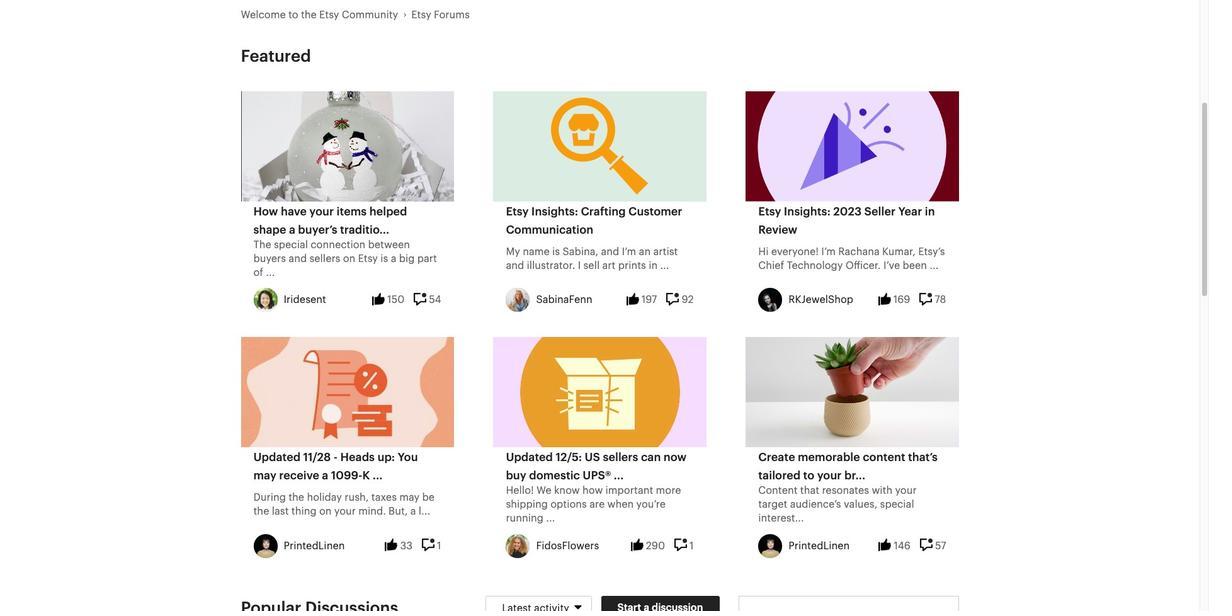 Task type: vqa. For each thing, say whether or not it's contained in the screenshot.


Task type: locate. For each thing, give the bounding box(es) containing it.
my name is sabina, and i'm an artist and illustrator. i sell art prints in ...
[[506, 247, 678, 271]]

i've
[[884, 261, 901, 271]]

your inside during the holiday rush, taxes may be the last thing on your mind. but, a l...
[[334, 507, 356, 517]]

artist
[[654, 247, 678, 257]]

replies element containing 57
[[921, 539, 947, 553]]

1 horizontal spatial in
[[926, 206, 936, 217]]

1 insights: from the left
[[532, 206, 579, 217]]

fidosflowers
[[537, 541, 600, 551]]

insights: up communication
[[532, 206, 579, 217]]

likes element containing 197
[[627, 293, 658, 307]]

replies element
[[414, 293, 442, 307], [667, 293, 694, 307], [920, 293, 947, 307], [921, 539, 947, 553]]

0 horizontal spatial to
[[289, 10, 298, 20]]

communication
[[506, 224, 594, 235]]

we
[[537, 486, 552, 496]]

1 horizontal spatial printedlinen
[[789, 541, 850, 551]]

and down my
[[506, 261, 524, 271]]

to right welcome
[[289, 10, 298, 20]]

on
[[343, 254, 356, 264], [319, 507, 332, 517]]

the down the during
[[254, 507, 269, 517]]

sabinafenn
[[537, 295, 593, 305]]

updated up buy
[[506, 452, 553, 463]]

and up art
[[602, 247, 620, 257]]

0 horizontal spatial special
[[274, 240, 308, 250]]

more
[[656, 486, 682, 496]]

... inside how have your items helped shape a buyer's traditio... the special connection between buyers and sellers on etsy is a big part of ...
[[266, 268, 275, 278]]

... down etsy's
[[930, 261, 939, 271]]

0 horizontal spatial and
[[289, 254, 307, 264]]

how
[[254, 206, 278, 217]]

290
[[646, 541, 665, 551]]

target
[[759, 500, 788, 510]]

likes element
[[373, 293, 405, 307], [627, 293, 658, 307], [879, 293, 911, 307], [385, 539, 413, 553], [631, 539, 665, 553], [879, 539, 911, 553]]

i'm up the technology
[[822, 247, 836, 257]]

last
[[272, 507, 289, 517]]

1 printedlinen link from the left
[[284, 539, 345, 553]]

1 horizontal spatial reply element
[[675, 539, 694, 553]]

buyer's
[[298, 224, 338, 235]]

likes element down you're
[[631, 539, 665, 553]]

special up buyers
[[274, 240, 308, 250]]

2 i'm from the left
[[822, 247, 836, 257]]

2 printedlinen link from the left
[[789, 539, 850, 553]]

0 horizontal spatial sellers
[[310, 254, 341, 264]]

shape
[[254, 224, 286, 235]]

1 vertical spatial on
[[319, 507, 332, 517]]

... inside hi everyone! i'm rachana kumar, etsy's chief technology officer. i've been ...
[[930, 261, 939, 271]]

likes element down the i've
[[879, 293, 911, 307]]

likes element down the but,
[[385, 539, 413, 553]]

iridesent image
[[254, 288, 278, 312]]

insights: for crafting
[[532, 206, 579, 217]]

1 horizontal spatial is
[[553, 247, 560, 257]]

sabinafenn image
[[506, 288, 530, 312]]

replies element right 146
[[921, 539, 947, 553]]

featured heading
[[241, 47, 959, 72]]

1 vertical spatial special
[[881, 500, 915, 510]]

a inside updated 11/28 - heads up: you may receive a 1099-k ...
[[322, 470, 329, 481]]

is
[[553, 247, 560, 257], [381, 254, 388, 264]]

etsy left forums
[[412, 10, 432, 20]]

to inside list
[[289, 10, 298, 20]]

that
[[801, 486, 820, 496]]

updated 11/28 - heads up: you may receive a 1099-k form from etsy this year element
[[241, 337, 454, 447]]

1 horizontal spatial sellers
[[603, 452, 639, 463]]

helped
[[370, 206, 407, 217]]

etsy up communication
[[506, 206, 529, 217]]

to up that
[[804, 470, 815, 481]]

insights:
[[532, 206, 579, 217], [784, 206, 831, 217]]

your
[[310, 206, 334, 217], [818, 470, 842, 481], [896, 486, 917, 496], [334, 507, 356, 517]]

1 for updated 11/28 - heads up: you may receive a 1099-k ...
[[437, 541, 442, 551]]

1 reply element from the left
[[422, 539, 442, 553]]

updated for domestic
[[506, 452, 553, 463]]

... up important
[[614, 470, 624, 481]]

etsy insights: crafting customer communication link
[[506, 206, 683, 235]]

etsy inside how have your items helped shape a buyer's traditio... the special connection between buyers and sellers on etsy is a big part of ...
[[358, 254, 378, 264]]

0 horizontal spatial is
[[381, 254, 388, 264]]

updated up receive
[[254, 452, 301, 463]]

... right of
[[266, 268, 275, 278]]

thing
[[292, 507, 317, 517]]

may inside updated 11/28 - heads up: you may receive a 1099-k ...
[[254, 470, 277, 481]]

0 vertical spatial in
[[926, 206, 936, 217]]

sabinafenn link
[[537, 293, 593, 307]]

1 horizontal spatial special
[[881, 500, 915, 510]]

... down artist
[[661, 261, 670, 271]]

1 vertical spatial to
[[804, 470, 815, 481]]

2 insights: from the left
[[784, 206, 831, 217]]

0 vertical spatial may
[[254, 470, 277, 481]]

0 vertical spatial special
[[274, 240, 308, 250]]

etsy up review
[[759, 206, 782, 217]]

welcome
[[241, 10, 286, 20]]

a
[[289, 224, 296, 235], [391, 254, 397, 264], [322, 470, 329, 481], [411, 507, 416, 517]]

0 horizontal spatial printedlinen
[[284, 541, 345, 551]]

the up thing
[[289, 493, 304, 503]]

0 horizontal spatial 1
[[437, 541, 442, 551]]

your down memorable
[[818, 470, 842, 481]]

printedlinen
[[284, 541, 345, 551], [789, 541, 850, 551]]

2 reply element from the left
[[675, 539, 694, 553]]

likes element containing 150
[[373, 293, 405, 307]]

... inside my name is sabina, and i'm an artist and illustrator. i sell art prints in ...
[[661, 261, 670, 271]]

0 vertical spatial on
[[343, 254, 356, 264]]

likes element left 57
[[879, 539, 911, 553]]

likes element containing 33
[[385, 539, 413, 553]]

iridesent link
[[284, 293, 326, 307]]

0 vertical spatial sellers
[[310, 254, 341, 264]]

1 vertical spatial in
[[649, 261, 658, 271]]

list
[[241, 0, 702, 42]]

technology
[[787, 261, 843, 271]]

etsy left community
[[320, 10, 339, 20]]

likes element containing 169
[[879, 293, 911, 307]]

0 horizontal spatial printedlinen link
[[284, 539, 345, 553]]

1 1 from the left
[[437, 541, 442, 551]]

updated inside updated 12/5: us sellers can now buy domestic ups® ... hello! we know how important more shipping options are when you're running ...
[[506, 452, 553, 463]]

1 horizontal spatial i'm
[[822, 247, 836, 257]]

1 horizontal spatial insights:
[[784, 206, 831, 217]]

etsy inside etsy insights: crafting customer communication
[[506, 206, 529, 217]]

and inside how have your items helped shape a buyer's traditio... the special connection between buyers and sellers on etsy is a big part of ...
[[289, 254, 307, 264]]

0 horizontal spatial on
[[319, 507, 332, 517]]

printedlinen for create memorable content that's tailored to your br...
[[789, 541, 850, 551]]

0 horizontal spatial reply element
[[422, 539, 442, 553]]

mind.
[[359, 507, 386, 517]]

1 horizontal spatial 1
[[690, 541, 694, 551]]

likes element for etsy insights: 2023 seller year in review
[[879, 293, 911, 307]]

0 horizontal spatial i'm
[[622, 247, 637, 257]]

that's
[[909, 452, 938, 463]]

likes element for updated 12/5: us sellers can now buy domestic ups® ...
[[631, 539, 665, 553]]

in down 'an'
[[649, 261, 658, 271]]

printedlinen down audience's
[[789, 541, 850, 551]]

between
[[368, 240, 410, 250]]

1 vertical spatial sellers
[[603, 452, 639, 463]]

likes element down prints
[[627, 293, 658, 307]]

prints
[[619, 261, 647, 271]]

printedlinen down thing
[[284, 541, 345, 551]]

your right with
[[896, 486, 917, 496]]

i'm up prints
[[622, 247, 637, 257]]

...
[[661, 261, 670, 271], [930, 261, 939, 271], [266, 268, 275, 278], [373, 470, 383, 481], [614, 470, 624, 481], [547, 514, 555, 524]]

replies element right '197'
[[667, 293, 694, 307]]

receive
[[279, 470, 319, 481]]

likes element for create memorable content that's tailored to your br...
[[879, 539, 911, 553]]

k
[[363, 470, 370, 481]]

1 for updated 12/5: us sellers can now buy domestic ups® ...
[[690, 541, 694, 551]]

150
[[388, 295, 405, 305]]

12/5:
[[556, 452, 582, 463]]

forums
[[434, 10, 470, 20]]

0 horizontal spatial may
[[254, 470, 277, 481]]

your up buyer's
[[310, 206, 334, 217]]

to inside create memorable content that's tailored to your br... content that resonates with your target audience's values, special interest...
[[804, 470, 815, 481]]

likes element down big
[[373, 293, 405, 307]]

replies element for etsy insights: 2023 seller year in review
[[920, 293, 947, 307]]

... down options
[[547, 514, 555, 524]]

printedlinen link
[[284, 539, 345, 553], [789, 539, 850, 553]]

shipping
[[506, 500, 548, 510]]

etsy insights: 2023 seller year in review link
[[759, 206, 936, 235]]

etsy forums
[[412, 10, 470, 20]]

insights: inside etsy insights: crafting customer communication
[[532, 206, 579, 217]]

reply element
[[422, 539, 442, 553], [675, 539, 694, 553]]

sellers right us
[[603, 452, 639, 463]]

create memorable content that's tailored to your brand element
[[746, 337, 959, 447]]

holiday
[[307, 493, 342, 503]]

etsy insights: crafting customer communication
[[506, 206, 683, 235]]

78
[[935, 295, 947, 305]]

etsy inside etsy insights: 2023 seller year in review
[[759, 206, 782, 217]]

sellers down connection
[[310, 254, 341, 264]]

interest...
[[759, 514, 805, 524]]

updated 11/28 - heads up: you may receive a 1099-k ...
[[254, 452, 418, 481]]

2 horizontal spatial and
[[602, 247, 620, 257]]

1 right 290
[[690, 541, 694, 551]]

0 horizontal spatial in
[[649, 261, 658, 271]]

your down 'rush,'
[[334, 507, 356, 517]]

0 horizontal spatial insights:
[[532, 206, 579, 217]]

memorable
[[798, 452, 861, 463]]

officer.
[[846, 261, 882, 271]]

1 right 33
[[437, 541, 442, 551]]

printedlinen link for updated 11/28 - heads up: you may receive a 1099-k ...
[[284, 539, 345, 553]]

printedlinen image
[[759, 534, 783, 558]]

1 horizontal spatial printedlinen link
[[789, 539, 850, 553]]

replies element containing 78
[[920, 293, 947, 307]]

illustrator.
[[527, 261, 576, 271]]

buyers
[[254, 254, 286, 264]]

0 vertical spatial to
[[289, 10, 298, 20]]

1 horizontal spatial on
[[343, 254, 356, 264]]

replies element right 169
[[920, 293, 947, 307]]

running
[[506, 514, 544, 524]]

etsy down between
[[358, 254, 378, 264]]

a inside during the holiday rush, taxes may be the last thing on your mind. but, a l...
[[411, 507, 416, 517]]

in
[[926, 206, 936, 217], [649, 261, 658, 271]]

rkjewelshop
[[789, 295, 854, 305]]

on inside during the holiday rush, taxes may be the last thing on your mind. but, a l...
[[319, 507, 332, 517]]

1 printedlinen from the left
[[284, 541, 345, 551]]

1 updated from the left
[[254, 452, 301, 463]]

likes element for updated 11/28 - heads up: you may receive a 1099-k ...
[[385, 539, 413, 553]]

community
[[342, 10, 398, 20]]

during
[[254, 493, 286, 503]]

heading
[[241, 600, 399, 611]]

updated 12/5: us sellers can now buy domestic ups® shipping labels on etsy! element
[[494, 337, 707, 447]]

1 horizontal spatial updated
[[506, 452, 553, 463]]

special down with
[[881, 500, 915, 510]]

likes element containing 290
[[631, 539, 665, 553]]

2 updated from the left
[[506, 452, 553, 463]]

11/28
[[303, 452, 331, 463]]

0 vertical spatial the
[[301, 10, 317, 20]]

reply element for updated 11/28 - heads up: you may receive a 1099-k ...
[[422, 539, 442, 553]]

0 horizontal spatial updated
[[254, 452, 301, 463]]

taxes
[[372, 493, 397, 503]]

featured
[[241, 48, 311, 65]]

can
[[641, 452, 661, 463]]

in right year
[[926, 206, 936, 217]]

have
[[281, 206, 307, 217]]

insights: inside etsy insights: 2023 seller year in review
[[784, 206, 831, 217]]

a down have
[[289, 224, 296, 235]]

rachana
[[839, 247, 880, 257]]

may up the but,
[[400, 493, 420, 503]]

on down connection
[[343, 254, 356, 264]]

1 vertical spatial may
[[400, 493, 420, 503]]

etsy insights: 2023 seller year in review element
[[746, 91, 959, 201]]

a down 11/28
[[322, 470, 329, 481]]

a left l...
[[411, 507, 416, 517]]

likes element containing 146
[[879, 539, 911, 553]]

sabina,
[[563, 247, 599, 257]]

is down between
[[381, 254, 388, 264]]

updated inside updated 11/28 - heads up: you may receive a 1099-k ...
[[254, 452, 301, 463]]

values,
[[844, 500, 878, 510]]

printedlinen link down thing
[[284, 539, 345, 553]]

the
[[301, 10, 317, 20], [289, 493, 304, 503], [254, 507, 269, 517]]

an
[[639, 247, 651, 257]]

create memorable content that's tailored to your br... link
[[759, 452, 938, 481]]

insights: up review
[[784, 206, 831, 217]]

may up the during
[[254, 470, 277, 481]]

1099-
[[331, 470, 363, 481]]

etsy's
[[919, 247, 946, 257]]

etsy for etsy insights: 2023 seller year in review
[[759, 206, 782, 217]]

on down holiday
[[319, 507, 332, 517]]

audience's
[[791, 500, 842, 510]]

1 horizontal spatial may
[[400, 493, 420, 503]]

may
[[254, 470, 277, 481], [400, 493, 420, 503]]

chief
[[759, 261, 785, 271]]

replies element containing 54
[[414, 293, 442, 307]]

printedlinen link down audience's
[[789, 539, 850, 553]]

2 printedlinen from the left
[[789, 541, 850, 551]]

rkjewelshop image
[[759, 288, 783, 312]]

printedlinen image
[[254, 534, 278, 558]]

reply element right 290
[[675, 539, 694, 553]]

reply element right 33
[[422, 539, 442, 553]]

1 i'm from the left
[[622, 247, 637, 257]]

the right welcome
[[301, 10, 317, 20]]

how have your items helped shape a buyer's traditio... link
[[254, 206, 407, 235]]

1 horizontal spatial to
[[804, 470, 815, 481]]

2 1 from the left
[[690, 541, 694, 551]]

to
[[289, 10, 298, 20], [804, 470, 815, 481]]

special inside how have your items helped shape a buyer's traditio... the special connection between buyers and sellers on etsy is a big part of ...
[[274, 240, 308, 250]]

and right buyers
[[289, 254, 307, 264]]

197
[[642, 295, 658, 305]]

is inside my name is sabina, and i'm an artist and illustrator. i sell art prints in ...
[[553, 247, 560, 257]]

replies element right 150
[[414, 293, 442, 307]]

replies element containing 92
[[667, 293, 694, 307]]

is up illustrator.
[[553, 247, 560, 257]]

... right k
[[373, 470, 383, 481]]



Task type: describe. For each thing, give the bounding box(es) containing it.
33
[[400, 541, 413, 551]]

a left big
[[391, 254, 397, 264]]

hi everyone! i'm rachana kumar, etsy's chief technology officer. i've been ...
[[759, 247, 946, 271]]

rush,
[[345, 493, 369, 503]]

54
[[429, 295, 442, 305]]

the inside list
[[301, 10, 317, 20]]

etsy for etsy forums
[[412, 10, 432, 20]]

be
[[423, 493, 435, 503]]

tailored
[[759, 470, 801, 481]]

with
[[872, 486, 893, 496]]

know
[[555, 486, 580, 496]]

insights: for 2023
[[784, 206, 831, 217]]

ups®
[[583, 470, 611, 481]]

etsy for etsy insights: crafting customer communication
[[506, 206, 529, 217]]

the
[[254, 240, 271, 250]]

in inside my name is sabina, and i'm an artist and illustrator. i sell art prints in ...
[[649, 261, 658, 271]]

i'm inside hi everyone! i'm rachana kumar, etsy's chief technology officer. i've been ...
[[822, 247, 836, 257]]

may inside during the holiday rush, taxes may be the last thing on your mind. but, a l...
[[400, 493, 420, 503]]

146
[[895, 541, 911, 551]]

year
[[899, 206, 923, 217]]

reply element for updated 12/5: us sellers can now buy domestic ups® ...
[[675, 539, 694, 553]]

printedlinen link for create memorable content that's tailored to your br...
[[789, 539, 850, 553]]

but,
[[389, 507, 408, 517]]

fidosflowers link
[[537, 539, 600, 553]]

hi
[[759, 247, 769, 257]]

1 horizontal spatial and
[[506, 261, 524, 271]]

content
[[759, 486, 798, 496]]

2 vertical spatial the
[[254, 507, 269, 517]]

important
[[606, 486, 654, 496]]

kumar,
[[883, 247, 916, 257]]

welcome to the etsy community link
[[241, 10, 398, 20]]

br...
[[845, 470, 866, 481]]

of
[[254, 268, 263, 278]]

part
[[418, 254, 437, 264]]

content
[[863, 452, 906, 463]]

big
[[399, 254, 415, 264]]

create memorable content that's tailored to your br... content that resonates with your target audience's values, special interest...
[[759, 452, 938, 524]]

iridesent
[[284, 295, 326, 305]]

92
[[682, 295, 694, 305]]

sellers inside how have your items helped shape a buyer's traditio... the special connection between buyers and sellers on etsy is a big part of ...
[[310, 254, 341, 264]]

replies element for create memorable content that's tailored to your br...
[[921, 539, 947, 553]]

heads
[[341, 452, 375, 463]]

likes element for etsy insights: crafting customer communication
[[627, 293, 658, 307]]

create
[[759, 452, 796, 463]]

replies element for etsy insights: crafting customer communication
[[667, 293, 694, 307]]

everyone!
[[772, 247, 819, 257]]

replies element for how have your items helped shape a buyer's traditio...
[[414, 293, 442, 307]]

on inside how have your items helped shape a buyer's traditio... the special connection between buyers and sellers on etsy is a big part of ...
[[343, 254, 356, 264]]

now
[[664, 452, 687, 463]]

up:
[[378, 452, 395, 463]]

etsy insights: 2023 seller year in review
[[759, 206, 936, 235]]

crafting
[[581, 206, 626, 217]]

welcome to the etsy community
[[241, 10, 398, 20]]

rkjewelshop link
[[789, 293, 854, 307]]

you
[[398, 452, 418, 463]]

updated 12/5: us sellers can now buy domestic ups® ... link
[[506, 452, 687, 481]]

your inside how have your items helped shape a buyer's traditio... the special connection between buyers and sellers on etsy is a big part of ...
[[310, 206, 334, 217]]

likes element for how have your items helped shape a buyer's traditio...
[[373, 293, 405, 307]]

57
[[936, 541, 947, 551]]

review
[[759, 224, 798, 235]]

i'm inside my name is sabina, and i'm an artist and illustrator. i sell art prints in ...
[[622, 247, 637, 257]]

traditio...
[[340, 224, 390, 235]]

updated 11/28 - heads up: you may receive a 1099-k ... link
[[254, 452, 418, 481]]

updated 12/5: us sellers can now buy domestic ups® ... hello! we know how important more shipping options are when you're running ...
[[506, 452, 687, 524]]

169
[[894, 295, 911, 305]]

you're
[[637, 500, 666, 510]]

sellers inside updated 12/5: us sellers can now buy domestic ups® ... hello! we know how important more shipping options are when you're running ...
[[603, 452, 639, 463]]

during the holiday rush, taxes may be the last thing on your mind. but, a l...
[[254, 493, 435, 517]]

connection
[[311, 240, 366, 250]]

1 vertical spatial the
[[289, 493, 304, 503]]

list containing welcome to the etsy community
[[241, 0, 702, 42]]

customer
[[629, 206, 683, 217]]

fidosflowers image
[[506, 534, 530, 558]]

been
[[903, 261, 928, 271]]

... inside updated 11/28 - heads up: you may receive a 1099-k ...
[[373, 470, 383, 481]]

sell
[[584, 261, 600, 271]]

printedlinen for updated 11/28 - heads up: you may receive a 1099-k ...
[[284, 541, 345, 551]]

us
[[585, 452, 601, 463]]

when
[[608, 500, 634, 510]]

options
[[551, 500, 587, 510]]

how have your items helped shape a buyer's traditions? element
[[241, 91, 454, 201]]

buy
[[506, 470, 527, 481]]

is inside how have your items helped shape a buyer's traditio... the special connection between buyers and sellers on etsy is a big part of ...
[[381, 254, 388, 264]]

hello!
[[506, 486, 534, 496]]

updated for receive
[[254, 452, 301, 463]]

are
[[590, 500, 605, 510]]

how have your items helped shape a buyer's traditio... the special connection between buyers and sellers on etsy is a big part of ...
[[254, 206, 437, 278]]

etsy insights: crafting customer communication element
[[494, 91, 707, 201]]

special inside create memorable content that's tailored to your br... content that resonates with your target audience's values, special interest...
[[881, 500, 915, 510]]

my
[[506, 247, 521, 257]]

name
[[523, 247, 550, 257]]

in inside etsy insights: 2023 seller year in review
[[926, 206, 936, 217]]



